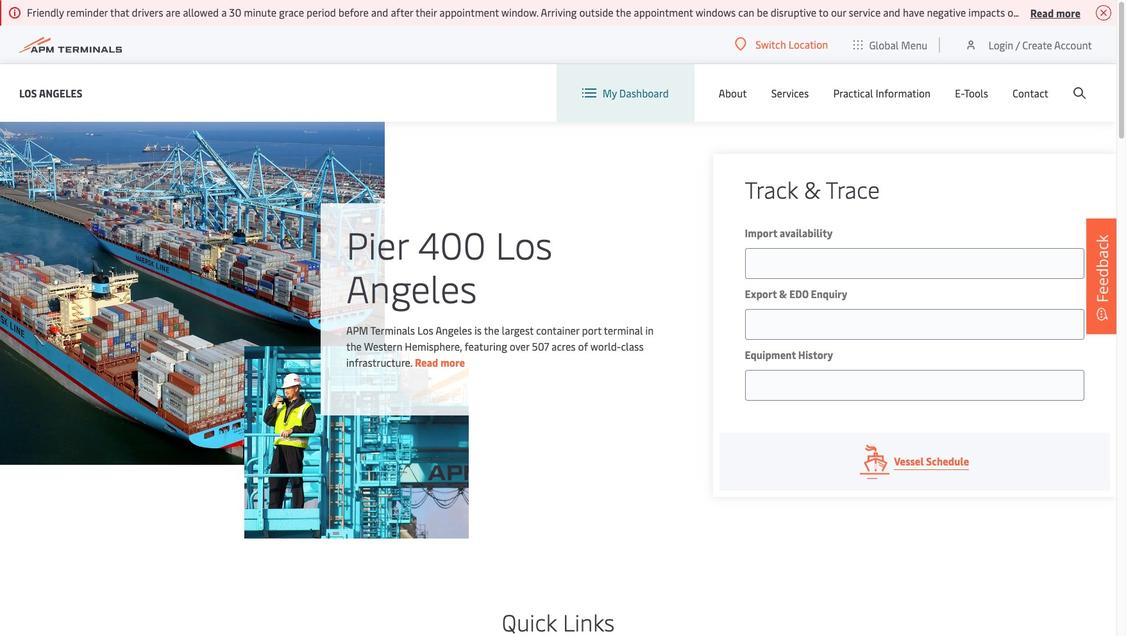 Task type: vqa. For each thing, say whether or not it's contained in the screenshot.
Arrive
yes



Task type: describe. For each thing, give the bounding box(es) containing it.
la secondary image
[[244, 346, 469, 539]]

contact
[[1013, 86, 1049, 100]]

practical information button
[[834, 64, 931, 122]]

1 on from the left
[[1008, 5, 1020, 19]]

read more for read more link
[[415, 355, 465, 370]]

login / create account
[[989, 38, 1093, 52]]

2 vertical spatial the
[[346, 339, 362, 354]]

read more link
[[415, 355, 465, 370]]

2 horizontal spatial the
[[616, 5, 632, 19]]

pier
[[346, 219, 409, 269]]

availability
[[780, 226, 833, 240]]

import
[[745, 226, 778, 240]]

our
[[831, 5, 847, 19]]

vessel schedule
[[895, 454, 970, 468]]

/
[[1016, 38, 1020, 52]]

to
[[819, 5, 829, 19]]

los angeles link
[[19, 85, 82, 101]]

e-tools
[[955, 86, 989, 100]]

in
[[646, 323, 654, 337]]

vessel schedule link
[[720, 433, 1111, 491]]

negative
[[927, 5, 967, 19]]

world-
[[591, 339, 621, 354]]

services
[[772, 86, 809, 100]]

login / create account link
[[965, 26, 1093, 64]]

1 horizontal spatial the
[[484, 323, 500, 337]]

about button
[[719, 64, 747, 122]]

1 drivers from the left
[[132, 5, 163, 19]]

reminder
[[66, 5, 108, 19]]

my dashboard button
[[582, 64, 669, 122]]

their
[[416, 5, 437, 19]]

acres
[[552, 339, 576, 354]]

of
[[578, 339, 588, 354]]

0 vertical spatial angeles
[[39, 86, 82, 100]]

largest
[[502, 323, 534, 337]]

2 and from the left
[[884, 5, 901, 19]]

that
[[110, 5, 129, 19]]

tools
[[965, 86, 989, 100]]

information
[[876, 86, 931, 100]]

login
[[989, 38, 1014, 52]]

practical information
[[834, 86, 931, 100]]

menu
[[902, 38, 928, 52]]

track
[[745, 173, 798, 205]]

a
[[221, 5, 227, 19]]

schedule
[[927, 454, 970, 468]]

period
[[307, 5, 336, 19]]

hemisphere,
[[405, 339, 462, 354]]

edo
[[790, 287, 809, 301]]

ti
[[1121, 5, 1127, 19]]

services button
[[772, 64, 809, 122]]

trace
[[826, 173, 880, 205]]

create
[[1023, 38, 1053, 52]]

& for edo
[[780, 287, 787, 301]]

window.
[[502, 5, 539, 19]]

windows
[[696, 5, 736, 19]]

equipment
[[745, 348, 796, 362]]

service
[[849, 5, 881, 19]]

apm terminals los angeles is the largest container port terminal in the western hemisphere, featuring over 507 acres of world-class infrastructure.
[[346, 323, 654, 370]]

about
[[719, 86, 747, 100]]

dashboard
[[620, 86, 669, 100]]

los for pier 400 los angeles
[[496, 219, 553, 269]]

infrastructure.
[[346, 355, 413, 370]]

feedback button
[[1087, 219, 1119, 334]]

pier 400 los angeles
[[346, 219, 553, 313]]

are
[[166, 5, 180, 19]]

over
[[510, 339, 530, 354]]

location
[[789, 37, 829, 51]]

switch location
[[756, 37, 829, 51]]

global menu
[[870, 38, 928, 52]]



Task type: locate. For each thing, give the bounding box(es) containing it.
1 and from the left
[[371, 5, 388, 19]]

the down the 'apm'
[[346, 339, 362, 354]]

1 vertical spatial &
[[780, 287, 787, 301]]

western
[[364, 339, 403, 354]]

angeles for apm
[[436, 323, 472, 337]]

1 vertical spatial read
[[415, 355, 438, 370]]

my
[[603, 86, 617, 100]]

2 horizontal spatial los
[[496, 219, 553, 269]]

arrive
[[1078, 5, 1104, 19]]

0 vertical spatial the
[[616, 5, 632, 19]]

appointment left windows
[[634, 5, 694, 19]]

port
[[582, 323, 602, 337]]

0 horizontal spatial the
[[346, 339, 362, 354]]

los angeles
[[19, 86, 82, 100]]

disruptive
[[771, 5, 817, 19]]

0 horizontal spatial &
[[780, 287, 787, 301]]

practical
[[834, 86, 874, 100]]

import availability
[[745, 226, 833, 240]]

can
[[739, 5, 755, 19]]

& for trace
[[804, 173, 821, 205]]

1 horizontal spatial drivers
[[1022, 5, 1054, 19]]

arriving
[[541, 5, 577, 19]]

read more up login / create account
[[1031, 5, 1081, 20]]

export & edo enquiry
[[745, 287, 848, 301]]

& left edo
[[780, 287, 787, 301]]

my dashboard
[[603, 86, 669, 100]]

before
[[339, 5, 369, 19]]

read for read more link
[[415, 355, 438, 370]]

apm
[[346, 323, 368, 337]]

& left trace
[[804, 173, 821, 205]]

after
[[391, 5, 413, 19]]

container
[[536, 323, 580, 337]]

angeles inside pier 400 los angeles
[[346, 262, 477, 313]]

2 on from the left
[[1107, 5, 1118, 19]]

0 horizontal spatial drivers
[[132, 5, 163, 19]]

the right the outside
[[616, 5, 632, 19]]

equipment history
[[745, 348, 834, 362]]

angeles inside apm terminals los angeles is the largest container port terminal in the western hemisphere, featuring over 507 acres of world-class infrastructure.
[[436, 323, 472, 337]]

feedback
[[1092, 235, 1113, 303]]

on left ti
[[1107, 5, 1118, 19]]

history
[[799, 348, 834, 362]]

e-tools button
[[955, 64, 989, 122]]

1 horizontal spatial appointment
[[634, 5, 694, 19]]

drivers left are
[[132, 5, 163, 19]]

0 horizontal spatial read
[[415, 355, 438, 370]]

1 vertical spatial the
[[484, 323, 500, 337]]

1 vertical spatial los
[[496, 219, 553, 269]]

friendly reminder that drivers are allowed a 30 minute grace period before and after their appointment window. arriving outside the appointment windows can be disruptive to our service and have negative impacts on drivers who arrive on ti
[[27, 5, 1127, 19]]

2 appointment from the left
[[634, 5, 694, 19]]

on
[[1008, 5, 1020, 19], [1107, 5, 1118, 19]]

more up account
[[1057, 5, 1081, 20]]

30
[[229, 5, 241, 19]]

more
[[1057, 5, 1081, 20], [441, 355, 465, 370]]

friendly
[[27, 5, 64, 19]]

close alert image
[[1096, 5, 1112, 21]]

read more button
[[1031, 4, 1081, 21]]

1 vertical spatial angeles
[[346, 262, 477, 313]]

and left have
[[884, 5, 901, 19]]

1 horizontal spatial &
[[804, 173, 821, 205]]

e-
[[955, 86, 965, 100]]

read more down hemisphere,
[[415, 355, 465, 370]]

minute
[[244, 5, 277, 19]]

allowed
[[183, 5, 219, 19]]

0 vertical spatial read more
[[1031, 5, 1081, 20]]

read left who
[[1031, 5, 1054, 20]]

read inside button
[[1031, 5, 1054, 20]]

who
[[1056, 5, 1075, 19]]

1 vertical spatial read more
[[415, 355, 465, 370]]

vessel
[[895, 454, 924, 468]]

grace
[[279, 5, 304, 19]]

0 vertical spatial los
[[19, 86, 37, 100]]

los inside pier 400 los angeles
[[496, 219, 553, 269]]

global
[[870, 38, 899, 52]]

1 vertical spatial more
[[441, 355, 465, 370]]

appointment right their
[[440, 5, 499, 19]]

on right impacts
[[1008, 5, 1020, 19]]

account
[[1055, 38, 1093, 52]]

1 horizontal spatial and
[[884, 5, 901, 19]]

read more for "read more" button
[[1031, 5, 1081, 20]]

0 vertical spatial &
[[804, 173, 821, 205]]

400
[[418, 219, 486, 269]]

0 horizontal spatial and
[[371, 5, 388, 19]]

1 horizontal spatial more
[[1057, 5, 1081, 20]]

contact button
[[1013, 64, 1049, 122]]

be
[[757, 5, 769, 19]]

more for "read more" button
[[1057, 5, 1081, 20]]

featuring
[[465, 339, 507, 354]]

1 horizontal spatial read
[[1031, 5, 1054, 20]]

read for "read more" button
[[1031, 5, 1054, 20]]

switch location button
[[735, 37, 829, 51]]

0 horizontal spatial more
[[441, 355, 465, 370]]

&
[[804, 173, 821, 205], [780, 287, 787, 301]]

more for read more link
[[441, 355, 465, 370]]

global menu button
[[841, 25, 941, 64]]

los angeles pier 400 image
[[0, 122, 385, 465]]

0 horizontal spatial los
[[19, 86, 37, 100]]

switch
[[756, 37, 786, 51]]

the right is
[[484, 323, 500, 337]]

angeles for pier
[[346, 262, 477, 313]]

los for apm terminals los angeles is the largest container port terminal in the western hemisphere, featuring over 507 acres of world-class infrastructure.
[[418, 323, 434, 337]]

drivers left who
[[1022, 5, 1054, 19]]

more inside button
[[1057, 5, 1081, 20]]

class
[[621, 339, 644, 354]]

appointment
[[440, 5, 499, 19], [634, 5, 694, 19]]

enquiry
[[811, 287, 848, 301]]

read
[[1031, 5, 1054, 20], [415, 355, 438, 370]]

read more
[[1031, 5, 1081, 20], [415, 355, 465, 370]]

drivers
[[132, 5, 163, 19], [1022, 5, 1054, 19]]

track & trace
[[745, 173, 880, 205]]

outside
[[580, 5, 614, 19]]

2 vertical spatial los
[[418, 323, 434, 337]]

and left after
[[371, 5, 388, 19]]

0 horizontal spatial appointment
[[440, 5, 499, 19]]

1 horizontal spatial on
[[1107, 5, 1118, 19]]

507
[[532, 339, 549, 354]]

0 vertical spatial more
[[1057, 5, 1081, 20]]

impacts
[[969, 5, 1006, 19]]

export
[[745, 287, 777, 301]]

is
[[475, 323, 482, 337]]

2 drivers from the left
[[1022, 5, 1054, 19]]

terminal
[[604, 323, 643, 337]]

0 horizontal spatial on
[[1008, 5, 1020, 19]]

los inside apm terminals los angeles is the largest container port terminal in the western hemisphere, featuring over 507 acres of world-class infrastructure.
[[418, 323, 434, 337]]

terminals
[[371, 323, 415, 337]]

0 horizontal spatial read more
[[415, 355, 465, 370]]

more down hemisphere,
[[441, 355, 465, 370]]

0 vertical spatial read
[[1031, 5, 1054, 20]]

1 horizontal spatial los
[[418, 323, 434, 337]]

and
[[371, 5, 388, 19], [884, 5, 901, 19]]

have
[[903, 5, 925, 19]]

2 vertical spatial angeles
[[436, 323, 472, 337]]

1 horizontal spatial read more
[[1031, 5, 1081, 20]]

read down hemisphere,
[[415, 355, 438, 370]]

1 appointment from the left
[[440, 5, 499, 19]]



